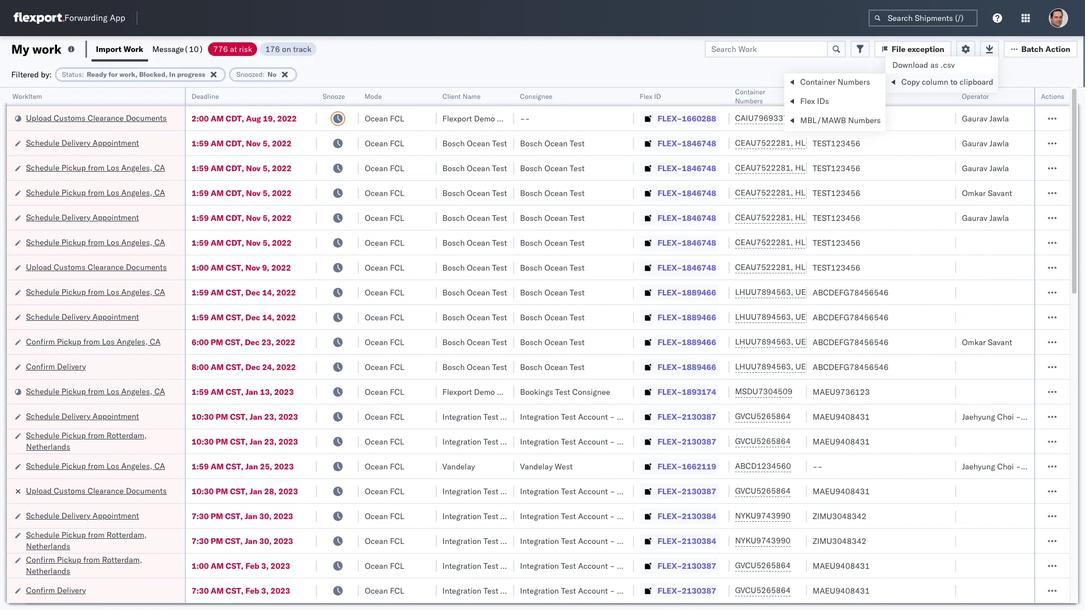 Task type: describe. For each thing, give the bounding box(es) containing it.
2130387 for confirm pickup from rotterdam, netherlands
[[682, 561, 716, 571]]

copy column to clipboard
[[902, 77, 994, 87]]

download as .csv
[[893, 60, 955, 70]]

23, for schedule delivery appointment
[[264, 412, 277, 422]]

jan left 13,
[[245, 387, 258, 397]]

demo for bookings
[[474, 387, 495, 397]]

10:30 for schedule pickup from rotterdam, netherlands
[[192, 437, 214, 447]]

confirm pickup from los angeles, ca
[[26, 337, 161, 347]]

ready
[[87, 70, 107, 78]]

6 fcl from the top
[[390, 238, 404, 248]]

176 on track
[[265, 44, 311, 54]]

snooze
[[323, 92, 345, 101]]

13 flex- from the top
[[658, 412, 682, 422]]

2 lagerfeld from the top
[[634, 437, 667, 447]]

ca for 1st the schedule pickup from los angeles, ca button from the bottom of the page
[[154, 461, 165, 471]]

confirm delivery button for 8:00 am cst, dec 24, 2022
[[26, 361, 86, 373]]

omkar for ceau7522281, hlxu6269489, hlxu8034992
[[962, 188, 986, 198]]

container numbers button
[[730, 85, 796, 106]]

upload for second upload customs clearance documents link from the bottom
[[26, 262, 52, 272]]

20 ocean fcl from the top
[[365, 586, 404, 596]]

4 fcl from the top
[[390, 188, 404, 198]]

6 ceau7522281, hlxu6269489, hlxu8034992 from the top
[[735, 262, 911, 272]]

2 karl from the top
[[617, 437, 632, 447]]

6 hlxu6269489, from the top
[[795, 262, 853, 272]]

14 ocean fcl from the top
[[365, 437, 404, 447]]

12 fcl from the top
[[390, 387, 404, 397]]

25,
[[260, 462, 272, 472]]

14 fcl from the top
[[390, 437, 404, 447]]

angeles, for 1st the schedule pickup from los angeles, ca button from the bottom of the page
[[121, 461, 152, 471]]

aug
[[246, 113, 261, 124]]

jaehyung
[[962, 412, 996, 422]]

10:30 pm cst, jan 28, 2023
[[192, 486, 298, 497]]

los for confirm pickup from los angeles, ca button
[[102, 337, 115, 347]]

documents for 1st upload customs clearance documents link from the bottom
[[126, 486, 167, 496]]

appointment for 1:59 am cst, dec 14, 2022
[[93, 312, 139, 322]]

angeles, for 3rd the schedule pickup from los angeles, ca button from the top of the page
[[121, 237, 152, 247]]

bookings test consignee
[[520, 387, 610, 397]]

7:30 pm cst, jan 30, 2023 for schedule pickup from rotterdam, netherlands
[[192, 536, 293, 546]]

3 upload customs clearance documents link from the top
[[26, 485, 167, 497]]

24,
[[262, 362, 275, 372]]

1 schedule pickup from los angeles, ca button from the top
[[26, 162, 165, 174]]

4 account from the top
[[578, 511, 608, 522]]

4 test123456 from the top
[[813, 213, 861, 223]]

blocked,
[[139, 70, 168, 78]]

7 integration from the top
[[520, 586, 559, 596]]

ymluw236679313
[[813, 113, 886, 124]]

from for 1st the schedule pickup from los angeles, ca button from the bottom of the page
[[88, 461, 105, 471]]

deadline
[[192, 92, 219, 101]]

message
[[152, 44, 184, 54]]

2 cdt, from the top
[[226, 138, 244, 148]]

2130387 for schedule pickup from rotterdam, netherlands
[[682, 437, 716, 447]]

no
[[268, 70, 277, 78]]

4 hlxu8034992 from the top
[[855, 213, 911, 223]]

flexport for bookings
[[443, 387, 472, 397]]

5 ceau7522281, from the top
[[735, 237, 793, 248]]

1 flex-1846748 from the top
[[658, 138, 716, 148]]

numbers inside button
[[854, 92, 882, 101]]

18 flex- from the top
[[658, 536, 682, 546]]

name
[[463, 92, 481, 101]]

los for 1st the schedule pickup from los angeles, ca button from the bottom of the page
[[107, 461, 119, 471]]

23, for schedule pickup from rotterdam, netherlands
[[264, 437, 277, 447]]

client name
[[443, 92, 481, 101]]

flex-2130387 for schedule delivery appointment
[[658, 412, 716, 422]]

6 account from the top
[[578, 561, 608, 571]]

upload customs clearance documents for 1st upload customs clearance documents link from the bottom
[[26, 486, 167, 496]]

: for snoozed
[[263, 70, 265, 78]]

10 fcl from the top
[[390, 337, 404, 347]]

flex-1846748 for schedule pickup from los angeles, ca link corresponding to second the schedule pickup from los angeles, ca button from the top
[[658, 188, 716, 198]]

2 am from the top
[[211, 138, 224, 148]]

flex ids
[[801, 96, 829, 106]]

2 hlxu8034992 from the top
[[855, 163, 911, 173]]

workitem button
[[7, 90, 174, 101]]

7 karl from the top
[[617, 586, 632, 596]]

nov for schedule delivery appointment link associated with 1:59 am cdt, nov 5, 2022
[[246, 213, 261, 223]]

3 hlxu6269489, from the top
[[795, 188, 853, 198]]

1 5, from the top
[[263, 138, 270, 148]]

(10)
[[184, 44, 204, 54]]

confirm pickup from los angeles, ca link
[[26, 336, 161, 347]]

confirm delivery button for 7:30 am cst, feb 3, 2023
[[26, 585, 86, 597]]

2023 for second the schedule pickup from los angeles, ca button from the bottom
[[274, 387, 294, 397]]

import
[[96, 44, 122, 54]]

mode
[[365, 92, 382, 101]]

feb for 1:00 am cst, feb 3, 2023
[[245, 561, 259, 571]]

caiu7969337
[[735, 113, 788, 123]]

6:00
[[192, 337, 209, 347]]

batch action button
[[1004, 40, 1078, 57]]

los for 1st the schedule pickup from los angeles, ca button
[[107, 163, 119, 173]]

from for second the schedule pickup from los angeles, ca button from the bottom
[[88, 386, 105, 397]]

9,
[[262, 263, 270, 273]]

1662119
[[682, 462, 716, 472]]

integration test account - karl lagerfeld for 7:30 the schedule pickup from rotterdam, netherlands link
[[520, 536, 667, 546]]

file
[[892, 44, 906, 54]]

my work
[[11, 41, 62, 57]]

5 cdt, from the top
[[226, 213, 244, 223]]

7:30 for from
[[192, 536, 209, 546]]

pickup for second the schedule pickup from los angeles, ca button from the bottom
[[61, 386, 86, 397]]

3 7:30 from the top
[[192, 586, 209, 596]]

flexport. image
[[14, 12, 64, 24]]

schedule delivery appointment for 7:30 pm cst, jan 30, 2023
[[26, 511, 139, 521]]

17 flex- from the top
[[658, 511, 682, 522]]

18 ocean fcl from the top
[[365, 536, 404, 546]]

resize handle column header for mode
[[423, 88, 437, 611]]

confirm pickup from los angeles, ca button
[[26, 336, 161, 349]]

in
[[169, 70, 176, 78]]

resize handle column header for client name
[[501, 88, 515, 611]]

2 ceau7522281, from the top
[[735, 163, 793, 173]]

pm for 7:30 the schedule pickup from rotterdam, netherlands link
[[211, 536, 223, 546]]

confirm pickup from rotterdam, netherlands button
[[26, 554, 170, 578]]

abcdefg78456546 for schedule pickup from los angeles, ca
[[813, 287, 889, 298]]

risk
[[239, 44, 252, 54]]

import work
[[96, 44, 143, 54]]

schedule delivery appointment button for 7:30 pm cst, jan 30, 2023
[[26, 510, 139, 523]]

1:59 am cst, jan 13, 2023
[[192, 387, 294, 397]]

3 gaurav jawla from the top
[[962, 163, 1009, 173]]

19 flex- from the top
[[658, 561, 682, 571]]

4 ceau7522281, from the top
[[735, 213, 793, 223]]

6 schedule pickup from los angeles, ca button from the top
[[26, 460, 165, 473]]

schedule pickup from rotterdam, netherlands link for 10:30
[[26, 430, 170, 453]]

3 abcdefg78456546 from the top
[[813, 337, 889, 347]]

filtered
[[11, 69, 39, 79]]

zimu3048342 for schedule pickup from rotterdam, netherlands
[[813, 536, 867, 546]]

4 lagerfeld from the top
[[634, 511, 667, 522]]

12 ocean fcl from the top
[[365, 387, 404, 397]]

17 ocean fcl from the top
[[365, 511, 404, 522]]

8:00 am cst, dec 24, 2022
[[192, 362, 296, 372]]

integration for schedule delivery appointment link associated with 7:30 pm cst, jan 30, 2023
[[520, 511, 559, 522]]

schedule for 1st the schedule pickup from los angeles, ca button from the bottom of the page
[[26, 461, 59, 471]]

progress
[[177, 70, 205, 78]]

5 1:59 am cdt, nov 5, 2022 from the top
[[192, 238, 292, 248]]

15 ocean fcl from the top
[[365, 462, 404, 472]]

schedule delivery appointment link for 10:30 pm cst, jan 23, 2023
[[26, 411, 139, 422]]

schedule pickup from rotterdam, netherlands for 7:30 pm cst, jan 30, 2023
[[26, 530, 147, 551]]

operator
[[962, 92, 989, 101]]

status
[[62, 70, 82, 78]]

5 fcl from the top
[[390, 213, 404, 223]]

3 account from the top
[[578, 486, 608, 497]]

msdu7304509
[[735, 387, 793, 397]]

1 lagerfeld from the top
[[634, 412, 667, 422]]

mode button
[[359, 90, 426, 101]]

as
[[931, 60, 939, 70]]

confirm delivery link for 7:30 am cst, feb 3, 2023
[[26, 585, 86, 596]]

1 ocean fcl from the top
[[365, 113, 404, 124]]

flex-1846748 for schedule delivery appointment link associated with 1:59 am cdt, nov 5, 2022
[[658, 213, 716, 223]]

cst, up 1:59 am cst, jan 25, 2023 on the left
[[230, 437, 248, 447]]

by:
[[41, 69, 52, 79]]

for
[[109, 70, 118, 78]]

1 upload customs clearance documents link from the top
[[26, 112, 167, 124]]

10 ocean fcl from the top
[[365, 337, 404, 347]]

confirm delivery for 8:00 am cst, dec 24, 2022
[[26, 362, 86, 372]]

agent
[[1064, 412, 1085, 422]]

3 test123456 from the top
[[813, 188, 861, 198]]

jan up 1:00 am cst, feb 3, 2023
[[245, 536, 257, 546]]

schedule pickup from los angeles, ca link for second the schedule pickup from los angeles, ca button from the top
[[26, 187, 165, 198]]

8 ocean fcl from the top
[[365, 287, 404, 298]]

13,
[[260, 387, 272, 397]]

7:30 am cst, feb 3, 2023
[[192, 586, 290, 596]]

cst, down "8:00 am cst, dec 24, 2022"
[[226, 387, 244, 397]]

1 gaurav from the top
[[962, 113, 988, 124]]

client name button
[[437, 90, 503, 101]]

am for 1:59 am cdt, nov 5, 2022's schedule delivery appointment button
[[211, 213, 224, 223]]

flex for flex id
[[640, 92, 652, 101]]

cst, up 7:30 am cst, feb 3, 2023
[[226, 561, 244, 571]]

schedule pickup from rotterdam, netherlands link for 7:30
[[26, 529, 170, 552]]

nov for schedule pickup from los angeles, ca link corresponding to second the schedule pickup from los angeles, ca button from the top
[[246, 188, 261, 198]]

confirm for 8:00 am cst, dec 24, 2022
[[26, 362, 55, 372]]

0 vertical spatial --
[[520, 113, 530, 124]]

5 hlxu6269489, from the top
[[795, 237, 853, 248]]

flex-1893174
[[658, 387, 716, 397]]

integration for 7:30 the schedule pickup from rotterdam, netherlands link
[[520, 536, 559, 546]]

15 fcl from the top
[[390, 462, 404, 472]]

numbers inside container numbers
[[735, 97, 763, 105]]

schedule for fourth the schedule pickup from los angeles, ca button from the top
[[26, 287, 59, 297]]

file exception
[[892, 44, 945, 54]]

bookings
[[520, 387, 553, 397]]

2 gaurav from the top
[[962, 138, 988, 148]]

download
[[893, 60, 929, 70]]

on
[[282, 44, 291, 54]]

18 fcl from the top
[[390, 536, 404, 546]]

1 hlxu8034992 from the top
[[855, 138, 911, 148]]

3 gaurav from the top
[[962, 163, 988, 173]]

pm down 1:59 am cst, jan 25, 2023 on the left
[[216, 486, 228, 497]]

dec for confirm delivery
[[245, 362, 260, 372]]

2130387 for confirm delivery
[[682, 586, 716, 596]]

flex-1662119
[[658, 462, 716, 472]]

1 horizontal spatial container numbers
[[801, 77, 871, 87]]

column
[[922, 77, 949, 87]]

ca for fourth the schedule pickup from los angeles, ca button from the top
[[154, 287, 165, 297]]

schedule for second the schedule pickup from los angeles, ca button from the top
[[26, 187, 59, 198]]

work,
[[119, 70, 137, 78]]

5 ocean fcl from the top
[[365, 213, 404, 223]]

customs for 1st upload customs clearance documents link from the bottom
[[54, 486, 86, 496]]

2 fcl from the top
[[390, 138, 404, 148]]

5 lagerfeld from the top
[[634, 536, 667, 546]]

delivery for 7:30 pm cst, jan 30, 2023
[[61, 511, 91, 521]]

abcdefg78456546 for confirm delivery
[[813, 362, 889, 372]]

action
[[1046, 44, 1071, 54]]

4 jawla from the top
[[990, 213, 1009, 223]]

flex id
[[640, 92, 661, 101]]

Search Work text field
[[705, 40, 828, 57]]

mbl/mawb numbers inside button
[[813, 92, 882, 101]]

16 ocean fcl from the top
[[365, 486, 404, 497]]

6:00 pm cst, dec 23, 2022
[[192, 337, 295, 347]]

7 ocean fcl from the top
[[365, 263, 404, 273]]

2:00
[[192, 113, 209, 124]]

app
[[110, 13, 125, 23]]

track
[[293, 44, 311, 54]]

13 ocean fcl from the top
[[365, 412, 404, 422]]

10 resize handle column header from the left
[[1021, 88, 1034, 611]]

2130384 for schedule delivery appointment
[[682, 511, 716, 522]]

1 am from the top
[[211, 113, 224, 124]]

list box containing download as .csv
[[886, 57, 998, 93]]

consignee inside button
[[520, 92, 553, 101]]

filtered by:
[[11, 69, 52, 79]]

1:59 for schedule delivery appointment button corresponding to 1:59 am cst, dec 14, 2022
[[192, 312, 209, 323]]

4 ceau7522281, hlxu6269489, hlxu8034992 from the top
[[735, 213, 911, 223]]

am for confirm delivery button corresponding to 7:30 am cst, feb 3, 2023
[[211, 586, 224, 596]]

2 test123456 from the top
[[813, 163, 861, 173]]

1 vertical spatial --
[[813, 462, 823, 472]]

3 1889466 from the top
[[682, 337, 716, 347]]

schedule delivery appointment link for 1:59 am cst, dec 14, 2022
[[26, 311, 139, 323]]

id
[[654, 92, 661, 101]]

3 2130387 from the top
[[682, 486, 716, 497]]

6 am from the top
[[211, 238, 224, 248]]

2130384 for schedule pickup from rotterdam, netherlands
[[682, 536, 716, 546]]

client
[[443, 92, 461, 101]]

7 am from the top
[[211, 263, 224, 273]]

abcdefg78456546 for schedule delivery appointment
[[813, 312, 889, 323]]

forwarding app link
[[14, 12, 125, 24]]

1 schedule delivery appointment link from the top
[[26, 137, 139, 148]]

consignee button
[[515, 90, 623, 101]]

17 fcl from the top
[[390, 511, 404, 522]]

3 integration from the top
[[520, 486, 559, 497]]

jan down 13,
[[250, 412, 262, 422]]

5 ceau7522281, hlxu6269489, hlxu8034992 from the top
[[735, 237, 911, 248]]

maeu9736123
[[813, 387, 870, 397]]

2023 right '28,'
[[279, 486, 298, 497]]

confirm pickup from rotterdam, netherlands
[[26, 555, 142, 576]]

am for fourth the schedule pickup from los angeles, ca button from the top
[[211, 287, 224, 298]]

1:00 am cst, nov 9, 2022
[[192, 263, 291, 273]]

1:59 am cst, jan 25, 2023
[[192, 462, 294, 472]]

1 cdt, from the top
[[226, 113, 244, 124]]

1:59 for second the schedule pickup from los angeles, ca button from the bottom
[[192, 387, 209, 397]]

upload customs clearance documents for 1st upload customs clearance documents link
[[26, 113, 167, 123]]

schedule pickup from los angeles, ca link for second the schedule pickup from los angeles, ca button from the bottom
[[26, 386, 165, 397]]

1 flex- from the top
[[658, 113, 682, 124]]

from for 1st the schedule pickup from los angeles, ca button
[[88, 163, 105, 173]]

776 at risk
[[213, 44, 252, 54]]

copy
[[902, 77, 920, 87]]

schedule for schedule delivery appointment button corresponding to 1:59 am cst, dec 14, 2022
[[26, 312, 59, 322]]

1:00 am cst, feb 3, 2023
[[192, 561, 290, 571]]

integration for 10:30 pm cst, jan 23, 2023's schedule delivery appointment link
[[520, 412, 559, 422]]

omkar savant for lhuu7894563, uetu5238478
[[962, 337, 1013, 347]]

1 appointment from the top
[[93, 138, 139, 148]]

forwarding app
[[64, 13, 125, 23]]

10:30 pm cst, jan 23, 2023 for schedule delivery appointment
[[192, 412, 298, 422]]

2 upload customs clearance documents link from the top
[[26, 261, 167, 273]]

snoozed : no
[[236, 70, 277, 78]]

8:00
[[192, 362, 209, 372]]

pm for 10:30 pm cst, jan 23, 2023's schedule delivery appointment link
[[216, 412, 228, 422]]

5 flex-1846748 from the top
[[658, 238, 716, 248]]

1893174
[[682, 387, 716, 397]]

3 1846748 from the top
[[682, 188, 716, 198]]

2:00 am cdt, aug 19, 2022
[[192, 113, 297, 124]]

20 flex- from the top
[[658, 586, 682, 596]]

4 schedule pickup from los angeles, ca button from the top
[[26, 286, 165, 299]]

1 jawla from the top
[[990, 113, 1009, 124]]

work
[[32, 41, 62, 57]]

1 1:59 am cdt, nov 5, 2022 from the top
[[192, 138, 292, 148]]

cst, left 9,
[[226, 263, 244, 273]]

maeu9408431 for schedule delivery appointment
[[813, 412, 870, 422]]

5 karl from the top
[[617, 536, 632, 546]]

1660288
[[682, 113, 716, 124]]

delivery for 7:30 am cst, feb 3, 2023
[[57, 585, 86, 596]]



Task type: vqa. For each thing, say whether or not it's contained in the screenshot.


Task type: locate. For each thing, give the bounding box(es) containing it.
schedule delivery appointment
[[26, 138, 139, 148], [26, 212, 139, 222], [26, 312, 139, 322], [26, 411, 139, 421], [26, 511, 139, 521]]

cst, down 10:30 pm cst, jan 28, 2023 on the left of the page
[[225, 511, 243, 522]]

confirm
[[26, 337, 55, 347], [26, 362, 55, 372], [26, 555, 55, 565], [26, 585, 55, 596]]

flex-1889466 for confirm delivery
[[658, 362, 716, 372]]

2 vertical spatial upload
[[26, 486, 52, 496]]

ca inside "link"
[[150, 337, 161, 347]]

2 vertical spatial upload customs clearance documents
[[26, 486, 167, 496]]

0 vertical spatial flex-2130384
[[658, 511, 716, 522]]

1 vertical spatial nyku9743990
[[735, 536, 791, 546]]

1 horizontal spatial --
[[813, 462, 823, 472]]

flexport demo consignee
[[443, 113, 535, 124], [443, 387, 535, 397]]

1 vertical spatial 30,
[[259, 536, 272, 546]]

0 vertical spatial schedule pickup from rotterdam, netherlands link
[[26, 430, 170, 453]]

1 vertical spatial upload customs clearance documents
[[26, 262, 167, 272]]

batch action
[[1022, 44, 1071, 54]]

1 vertical spatial 10:30 pm cst, jan 23, 2023
[[192, 437, 298, 447]]

0 vertical spatial clearance
[[88, 113, 124, 123]]

dec
[[245, 287, 260, 298], [245, 312, 260, 323], [245, 337, 260, 347], [245, 362, 260, 372]]

1 vertical spatial flexport
[[443, 387, 472, 397]]

6 schedule from the top
[[26, 287, 59, 297]]

schedule delivery appointment button
[[26, 137, 139, 150], [26, 212, 139, 224], [26, 311, 139, 324], [26, 411, 139, 423], [26, 510, 139, 523]]

container inside 'list box'
[[801, 77, 836, 87]]

pickup inside confirm pickup from rotterdam, netherlands
[[57, 555, 81, 565]]

1 vertical spatial demo
[[474, 387, 495, 397]]

1 vertical spatial savant
[[988, 337, 1013, 347]]

flex-1846748
[[658, 138, 716, 148], [658, 163, 716, 173], [658, 188, 716, 198], [658, 213, 716, 223], [658, 238, 716, 248], [658, 263, 716, 273]]

demo down the name
[[474, 113, 495, 124]]

2 vertical spatial customs
[[54, 486, 86, 496]]

flex id button
[[634, 90, 718, 101]]

confirm delivery link down confirm pickup from los angeles, ca button
[[26, 361, 86, 372]]

confirm inside confirm pickup from rotterdam, netherlands
[[26, 555, 55, 565]]

2130384
[[682, 511, 716, 522], [682, 536, 716, 546]]

schedule pickup from rotterdam, netherlands button for 10:30 pm cst, jan 23, 2023
[[26, 430, 170, 454]]

flexport demo consignee for --
[[443, 113, 535, 124]]

am for 1st the schedule pickup from los angeles, ca button
[[211, 163, 224, 173]]

1:59
[[192, 138, 209, 148], [192, 163, 209, 173], [192, 188, 209, 198], [192, 213, 209, 223], [192, 238, 209, 248], [192, 287, 209, 298], [192, 312, 209, 323], [192, 387, 209, 397], [192, 462, 209, 472]]

2 vertical spatial upload customs clearance documents link
[[26, 485, 167, 497]]

west
[[555, 462, 573, 472]]

work
[[124, 44, 143, 54]]

1 horizontal spatial container
[[801, 77, 836, 87]]

pm for schedule delivery appointment link associated with 7:30 pm cst, jan 30, 2023
[[211, 511, 223, 522]]

delivery for 8:00 am cst, dec 24, 2022
[[57, 362, 86, 372]]

pickup for 3rd the schedule pickup from los angeles, ca button from the top of the page
[[61, 237, 86, 247]]

integration test account - karl lagerfeld for the schedule pickup from rotterdam, netherlands link associated with 10:30
[[520, 437, 667, 447]]

1 vertical spatial documents
[[126, 262, 167, 272]]

2023 down 1:59 am cst, jan 13, 2023 at bottom left
[[279, 412, 298, 422]]

netherlands for 7:30 pm cst, jan 30, 2023
[[26, 541, 70, 551]]

5 1:59 from the top
[[192, 238, 209, 248]]

angeles, for fourth the schedule pickup from los angeles, ca button from the top
[[121, 287, 152, 297]]

0 vertical spatial confirm delivery link
[[26, 361, 86, 372]]

9 ocean fcl from the top
[[365, 312, 404, 323]]

0 vertical spatial 7:30 pm cst, jan 30, 2023
[[192, 511, 293, 522]]

gaurav jawla
[[962, 113, 1009, 124], [962, 138, 1009, 148], [962, 163, 1009, 173], [962, 213, 1009, 223]]

5 schedule pickup from los angeles, ca from the top
[[26, 386, 165, 397]]

0 vertical spatial documents
[[126, 113, 167, 123]]

2023 for 7:30 pm cst, jan 30, 2023 'schedule pickup from rotterdam, netherlands' button
[[274, 536, 293, 546]]

pm up 1:59 am cst, jan 25, 2023 on the left
[[216, 437, 228, 447]]

10:30 for schedule delivery appointment
[[192, 412, 214, 422]]

2 vertical spatial 10:30
[[192, 486, 214, 497]]

dec down 1:00 am cst, nov 9, 2022
[[245, 287, 260, 298]]

1 vertical spatial zimu3048342
[[813, 536, 867, 546]]

netherlands for 1:00 am cst, feb 3, 2023
[[26, 566, 70, 576]]

4 flex- from the top
[[658, 188, 682, 198]]

1 vertical spatial feb
[[245, 586, 259, 596]]

cst, up 10:30 pm cst, jan 28, 2023 on the left of the page
[[226, 462, 244, 472]]

los inside "link"
[[102, 337, 115, 347]]

1 vertical spatial 1:59 am cst, dec 14, 2022
[[192, 312, 296, 323]]

7:30 pm cst, jan 30, 2023
[[192, 511, 293, 522], [192, 536, 293, 546]]

5 schedule delivery appointment from the top
[[26, 511, 139, 521]]

7:30 down 1:00 am cst, feb 3, 2023
[[192, 586, 209, 596]]

2023 for 10:30 pm cst, jan 23, 2023's 'schedule pickup from rotterdam, netherlands' button
[[279, 437, 298, 447]]

6 cdt, from the top
[[226, 238, 244, 248]]

0 vertical spatial 10:30
[[192, 412, 214, 422]]

1 1889466 from the top
[[682, 287, 716, 298]]

container numbers inside button
[[735, 88, 766, 105]]

3 schedule from the top
[[26, 187, 59, 198]]

customs
[[54, 113, 86, 123], [54, 262, 86, 272], [54, 486, 86, 496]]

flex inside flex id button
[[640, 92, 652, 101]]

flex-2130384
[[658, 511, 716, 522], [658, 536, 716, 546]]

1 vertical spatial 14,
[[262, 312, 275, 323]]

dec up the 6:00 pm cst, dec 23, 2022
[[245, 312, 260, 323]]

0 vertical spatial upload
[[26, 113, 52, 123]]

confirm delivery button
[[26, 361, 86, 373], [26, 585, 86, 597]]

1 netherlands from the top
[[26, 442, 70, 452]]

5 schedule delivery appointment link from the top
[[26, 510, 139, 522]]

am for schedule delivery appointment button corresponding to 1:59 am cst, dec 14, 2022
[[211, 312, 224, 323]]

schedule pickup from los angeles, ca button
[[26, 162, 165, 174], [26, 187, 165, 199], [26, 237, 165, 249], [26, 286, 165, 299], [26, 386, 165, 398], [26, 460, 165, 473]]

ca for second the schedule pickup from los angeles, ca button from the bottom
[[154, 386, 165, 397]]

lhuu7894563,
[[735, 287, 794, 297], [735, 312, 794, 322], [735, 337, 794, 347], [735, 362, 794, 372]]

schedule for 10:30 pm cst, jan 23, 2023's 'schedule pickup from rotterdam, netherlands' button
[[26, 430, 59, 441]]

1 horizontal spatial flex
[[801, 96, 815, 106]]

demo for -
[[474, 113, 495, 124]]

14, down 9,
[[262, 287, 275, 298]]

0 vertical spatial savant
[[988, 188, 1013, 198]]

1 vertical spatial 2130384
[[682, 536, 716, 546]]

ca for 3rd the schedule pickup from los angeles, ca button from the top of the page
[[154, 237, 165, 247]]

2130387
[[682, 412, 716, 422], [682, 437, 716, 447], [682, 486, 716, 497], [682, 561, 716, 571], [682, 586, 716, 596]]

mbl/mawb numbers inside 'list box'
[[801, 115, 881, 126]]

1:59 am cst, dec 14, 2022 for schedule pickup from los angeles, ca
[[192, 287, 296, 298]]

23, up 25,
[[264, 437, 277, 447]]

776
[[213, 44, 228, 54]]

test123456
[[813, 138, 861, 148], [813, 163, 861, 173], [813, 188, 861, 198], [813, 213, 861, 223], [813, 238, 861, 248], [813, 263, 861, 273]]

7:30 pm cst, jan 30, 2023 up 1:00 am cst, feb 3, 2023
[[192, 536, 293, 546]]

1 vertical spatial 23,
[[264, 412, 277, 422]]

0 vertical spatial nyku9743990
[[735, 511, 791, 521]]

savant for lhuu7894563, uetu5238478
[[988, 337, 1013, 347]]

6 ceau7522281, from the top
[[735, 262, 793, 272]]

cst, down 1:59 am cst, jan 13, 2023 at bottom left
[[230, 412, 248, 422]]

--
[[520, 113, 530, 124], [813, 462, 823, 472]]

my
[[11, 41, 29, 57]]

los for 3rd the schedule pickup from los angeles, ca button from the top of the page
[[107, 237, 119, 247]]

file exception button
[[874, 40, 952, 57], [874, 40, 952, 57]]

2 vertical spatial documents
[[126, 486, 167, 496]]

0 vertical spatial schedule pickup from rotterdam, netherlands button
[[26, 430, 170, 454]]

0 vertical spatial 1:00
[[192, 263, 209, 273]]

rotterdam, for 10:30 pm cst, jan 23, 2023
[[107, 430, 147, 441]]

9 flex- from the top
[[658, 312, 682, 323]]

snoozed
[[236, 70, 263, 78]]

0 vertical spatial container numbers
[[801, 77, 871, 87]]

5, for schedule pickup from los angeles, ca link corresponding to second the schedule pickup from los angeles, ca button from the top
[[263, 188, 270, 198]]

30,
[[259, 511, 272, 522], [259, 536, 272, 546]]

4 gvcu5265864 from the top
[[735, 561, 791, 571]]

mbl/mawb numbers button
[[807, 90, 945, 101]]

-- right "abcd1234560"
[[813, 462, 823, 472]]

los for second the schedule pickup from los angeles, ca button from the top
[[107, 187, 119, 198]]

1:59 for 1st the schedule pickup from los angeles, ca button from the bottom of the page
[[192, 462, 209, 472]]

flex-2130387 for confirm delivery
[[658, 586, 716, 596]]

1 fcl from the top
[[390, 113, 404, 124]]

9 fcl from the top
[[390, 312, 404, 323]]

exception
[[908, 44, 945, 54]]

4 1889466 from the top
[[682, 362, 716, 372]]

am for 1st the schedule pickup from los angeles, ca button from the bottom of the page
[[211, 462, 224, 472]]

Search Shipments (/) text field
[[869, 10, 978, 27]]

1 ceau7522281, from the top
[[735, 138, 793, 148]]

2 1889466 from the top
[[682, 312, 716, 323]]

1 vertical spatial customs
[[54, 262, 86, 272]]

vandelay for vandelay west
[[520, 462, 553, 472]]

176
[[265, 44, 280, 54]]

customs for second upload customs clearance documents link from the bottom
[[54, 262, 86, 272]]

pm up 1:00 am cst, feb 3, 2023
[[211, 536, 223, 546]]

vandelay
[[443, 462, 475, 472], [520, 462, 553, 472]]

1 vertical spatial 1:00
[[192, 561, 209, 571]]

0 vertical spatial customs
[[54, 113, 86, 123]]

integration for the confirm pickup from rotterdam, netherlands link at the left bottom of the page
[[520, 561, 559, 571]]

0 vertical spatial 14,
[[262, 287, 275, 298]]

1 schedule pickup from rotterdam, netherlands link from the top
[[26, 430, 170, 453]]

resize handle column header for workitem
[[171, 88, 185, 611]]

1 flexport demo consignee from the top
[[443, 113, 535, 124]]

rotterdam, inside confirm pickup from rotterdam, netherlands
[[102, 555, 142, 565]]

1 vertical spatial 3,
[[261, 586, 269, 596]]

13 schedule from the top
[[26, 530, 59, 540]]

numbers up mbl/mawb numbers button
[[838, 77, 871, 87]]

documents for second upload customs clearance documents link from the bottom
[[126, 262, 167, 272]]

ca for second the schedule pickup from los angeles, ca button from the top
[[154, 187, 165, 198]]

feb down 1:00 am cst, feb 3, 2023
[[245, 586, 259, 596]]

resize handle column header
[[171, 88, 185, 611], [304, 88, 317, 611], [346, 88, 359, 611], [423, 88, 437, 611], [501, 88, 515, 611], [620, 88, 634, 611], [716, 88, 730, 611], [794, 88, 807, 611], [943, 88, 957, 611], [1021, 88, 1034, 611], [1057, 88, 1070, 611]]

cst, up the 6:00 pm cst, dec 23, 2022
[[226, 312, 244, 323]]

3 lhuu7894563, from the top
[[735, 337, 794, 347]]

10:30 pm cst, jan 23, 2023 down 1:59 am cst, jan 13, 2023 at bottom left
[[192, 412, 298, 422]]

1 abcdefg78456546 from the top
[[813, 287, 889, 298]]

0 vertical spatial 10:30 pm cst, jan 23, 2023
[[192, 412, 298, 422]]

3, for 1:00 am cst, feb 3, 2023
[[261, 561, 269, 571]]

ids
[[817, 96, 829, 106]]

2 confirm delivery link from the top
[[26, 585, 86, 596]]

jan down 10:30 pm cst, jan 28, 2023 on the left of the page
[[245, 511, 257, 522]]

3 lhuu7894563, uetu5238478 from the top
[[735, 337, 851, 347]]

3 integration test account - karl lagerfeld from the top
[[520, 486, 667, 497]]

confirm delivery link
[[26, 361, 86, 372], [26, 585, 86, 596]]

4 flex-2130387 from the top
[[658, 561, 716, 571]]

schedule for schedule delivery appointment button for 7:30 pm cst, jan 30, 2023
[[26, 511, 59, 521]]

mbl/mawb numbers down ids
[[801, 115, 881, 126]]

schedule
[[26, 138, 59, 148], [26, 163, 59, 173], [26, 187, 59, 198], [26, 212, 59, 222], [26, 237, 59, 247], [26, 287, 59, 297], [26, 312, 59, 322], [26, 386, 59, 397], [26, 411, 59, 421], [26, 430, 59, 441], [26, 461, 59, 471], [26, 511, 59, 521], [26, 530, 59, 540]]

upload
[[26, 113, 52, 123], [26, 262, 52, 272], [26, 486, 52, 496]]

11 resize handle column header from the left
[[1057, 88, 1070, 611]]

2023 right 13,
[[274, 387, 294, 397]]

0 vertical spatial confirm delivery
[[26, 362, 86, 372]]

2023 down 1:00 am cst, feb 3, 2023
[[271, 586, 290, 596]]

numbers up caiu7969337
[[735, 97, 763, 105]]

1 confirm from the top
[[26, 337, 55, 347]]

gvcu5265864 for schedule pickup from rotterdam, netherlands
[[735, 436, 791, 447]]

confirm delivery button down confirm pickup from rotterdam, netherlands
[[26, 585, 86, 597]]

vandelay for vandelay
[[443, 462, 475, 472]]

2 3, from the top
[[261, 586, 269, 596]]

nyku9743990
[[735, 511, 791, 521], [735, 536, 791, 546]]

0 vertical spatial zimu3048342
[[813, 511, 867, 522]]

1:59 for second the schedule pickup from los angeles, ca button from the top
[[192, 188, 209, 198]]

10 flex- from the top
[[658, 337, 682, 347]]

0 vertical spatial flexport demo consignee
[[443, 113, 535, 124]]

mbl/mawb up ymluw236679313
[[813, 92, 852, 101]]

origin
[[1040, 412, 1062, 422]]

schedule delivery appointment button for 10:30 pm cst, jan 23, 2023
[[26, 411, 139, 423]]

0 horizontal spatial container
[[735, 88, 766, 96]]

7:30 pm cst, jan 30, 2023 down 10:30 pm cst, jan 28, 2023 on the left of the page
[[192, 511, 293, 522]]

23, down 13,
[[264, 412, 277, 422]]

flex
[[640, 92, 652, 101], [801, 96, 815, 106]]

1846748
[[682, 138, 716, 148], [682, 163, 716, 173], [682, 188, 716, 198], [682, 213, 716, 223], [682, 238, 716, 248], [682, 263, 716, 273]]

0 horizontal spatial :
[[82, 70, 84, 78]]

abcd1234560
[[735, 461, 791, 471]]

2 vertical spatial 23,
[[264, 437, 277, 447]]

uetu5238478 for confirm delivery
[[796, 362, 851, 372]]

10:30 down 1:59 am cst, jan 25, 2023 on the left
[[192, 486, 214, 497]]

2 clearance from the top
[[88, 262, 124, 272]]

1 horizontal spatial vandelay
[[520, 462, 553, 472]]

30, up 1:00 am cst, feb 3, 2023
[[259, 536, 272, 546]]

netherlands inside confirm pickup from rotterdam, netherlands
[[26, 566, 70, 576]]

pickup for second the schedule pickup from los angeles, ca button from the top
[[61, 187, 86, 198]]

schedule for 1st the schedule pickup from los angeles, ca button
[[26, 163, 59, 173]]

list box
[[886, 57, 998, 93], [785, 73, 886, 131]]

pickup inside "link"
[[57, 337, 81, 347]]

2023 down '28,'
[[274, 511, 293, 522]]

am for second the schedule pickup from los angeles, ca button from the bottom
[[211, 387, 224, 397]]

3 schedule pickup from los angeles, ca button from the top
[[26, 237, 165, 249]]

2023 up 7:30 am cst, feb 3, 2023
[[271, 561, 290, 571]]

0 vertical spatial container
[[801, 77, 836, 87]]

container numbers up ids
[[801, 77, 871, 87]]

-
[[520, 113, 525, 124], [525, 113, 530, 124], [610, 412, 615, 422], [1016, 412, 1021, 422], [610, 437, 615, 447], [813, 462, 818, 472], [818, 462, 823, 472], [610, 486, 615, 497], [610, 511, 615, 522], [610, 536, 615, 546], [610, 561, 615, 571], [610, 586, 615, 596]]

rotterdam,
[[107, 430, 147, 441], [107, 530, 147, 540], [102, 555, 142, 565]]

1889466 for confirm delivery
[[682, 362, 716, 372]]

14, for schedule delivery appointment
[[262, 312, 275, 323]]

3 schedule delivery appointment link from the top
[[26, 311, 139, 323]]

1:59 for 1:59 am cdt, nov 5, 2022's schedule delivery appointment button
[[192, 213, 209, 223]]

los for fourth the schedule pickup from los angeles, ca button from the top
[[107, 287, 119, 297]]

cdt,
[[226, 113, 244, 124], [226, 138, 244, 148], [226, 163, 244, 173], [226, 188, 244, 198], [226, 213, 244, 223], [226, 238, 244, 248]]

appointment
[[93, 138, 139, 148], [93, 212, 139, 222], [93, 312, 139, 322], [93, 411, 139, 421], [93, 511, 139, 521]]

1:00
[[192, 263, 209, 273], [192, 561, 209, 571]]

netherlands
[[26, 442, 70, 452], [26, 541, 70, 551], [26, 566, 70, 576]]

1 upload customs clearance documents button from the top
[[26, 112, 167, 125]]

0 vertical spatial rotterdam,
[[107, 430, 147, 441]]

0 vertical spatial confirm delivery button
[[26, 361, 86, 373]]

jan up 25,
[[250, 437, 262, 447]]

confirm inside confirm pickup from los angeles, ca "link"
[[26, 337, 55, 347]]

3, up 7:30 am cst, feb 3, 2023
[[261, 561, 269, 571]]

1 vertical spatial omkar
[[962, 337, 986, 347]]

5 schedule pickup from los angeles, ca link from the top
[[26, 386, 165, 397]]

zimu3048342
[[813, 511, 867, 522], [813, 536, 867, 546]]

2 upload customs clearance documents from the top
[[26, 262, 167, 272]]

1 test123456 from the top
[[813, 138, 861, 148]]

dec up "8:00 am cst, dec 24, 2022"
[[245, 337, 260, 347]]

0 vertical spatial flexport
[[443, 113, 472, 124]]

1 vertical spatial rotterdam,
[[107, 530, 147, 540]]

7 lagerfeld from the top
[[634, 586, 667, 596]]

7:30
[[192, 511, 209, 522], [192, 536, 209, 546], [192, 586, 209, 596]]

abcdefg78456546
[[813, 287, 889, 298], [813, 312, 889, 323], [813, 337, 889, 347], [813, 362, 889, 372]]

0 vertical spatial omkar
[[962, 188, 986, 198]]

flex-1846748 for second upload customs clearance documents link from the bottom
[[658, 263, 716, 273]]

16 flex- from the top
[[658, 486, 682, 497]]

0 vertical spatial 1:59 am cst, dec 14, 2022
[[192, 287, 296, 298]]

feb up 7:30 am cst, feb 3, 2023
[[245, 561, 259, 571]]

clearance for 1st upload customs clearance documents link from the bottom
[[88, 486, 124, 496]]

1 vertical spatial omkar savant
[[962, 337, 1013, 347]]

am for second the schedule pickup from los angeles, ca button from the top
[[211, 188, 224, 198]]

schedule delivery appointment link
[[26, 137, 139, 148], [26, 212, 139, 223], [26, 311, 139, 323], [26, 411, 139, 422], [26, 510, 139, 522]]

am
[[211, 113, 224, 124], [211, 138, 224, 148], [211, 163, 224, 173], [211, 188, 224, 198], [211, 213, 224, 223], [211, 238, 224, 248], [211, 263, 224, 273], [211, 287, 224, 298], [211, 312, 224, 323], [211, 362, 224, 372], [211, 387, 224, 397], [211, 462, 224, 472], [211, 561, 224, 571], [211, 586, 224, 596]]

1 vertical spatial schedule pickup from rotterdam, netherlands
[[26, 530, 147, 551]]

1:59 am cst, dec 14, 2022 up the 6:00 pm cst, dec 23, 2022
[[192, 312, 296, 323]]

schedule delivery appointment button for 1:59 am cdt, nov 5, 2022
[[26, 212, 139, 224]]

11 schedule from the top
[[26, 461, 59, 471]]

from inside "link"
[[83, 337, 100, 347]]

mbl/mawb numbers up ymluw236679313
[[813, 92, 882, 101]]

container inside button
[[735, 88, 766, 96]]

7:30 pm cst, jan 30, 2023 for schedule delivery appointment
[[192, 511, 293, 522]]

0 vertical spatial 23,
[[262, 337, 274, 347]]

angeles, inside "link"
[[117, 337, 148, 347]]

1 1846748 from the top
[[682, 138, 716, 148]]

1 vertical spatial confirm delivery
[[26, 585, 86, 596]]

confirm delivery down confirm pickup from rotterdam, netherlands
[[26, 585, 86, 596]]

container up flex ids
[[801, 77, 836, 87]]

1 vertical spatial flex-2130384
[[658, 536, 716, 546]]

2 flex- from the top
[[658, 138, 682, 148]]

confirm delivery for 7:30 am cst, feb 3, 2023
[[26, 585, 86, 596]]

2 vertical spatial rotterdam,
[[102, 555, 142, 565]]

choi
[[998, 412, 1014, 422]]

:
[[82, 70, 84, 78], [263, 70, 265, 78]]

2 schedule from the top
[[26, 163, 59, 173]]

0 vertical spatial upload customs clearance documents button
[[26, 112, 167, 125]]

mbl/mawb inside button
[[813, 92, 852, 101]]

2023 right 25,
[[274, 462, 294, 472]]

1 vertical spatial schedule pickup from rotterdam, netherlands button
[[26, 529, 170, 553]]

jawla
[[990, 113, 1009, 124], [990, 138, 1009, 148], [990, 163, 1009, 173], [990, 213, 1009, 223]]

1 14, from the top
[[262, 287, 275, 298]]

uetu5238478
[[796, 287, 851, 297], [796, 312, 851, 322], [796, 337, 851, 347], [796, 362, 851, 372]]

3, down 1:00 am cst, feb 3, 2023
[[261, 586, 269, 596]]

8 fcl from the top
[[390, 287, 404, 298]]

cst, up 1:59 am cst, jan 13, 2023 at bottom left
[[226, 362, 244, 372]]

maeu9408431 for schedule pickup from rotterdam, netherlands
[[813, 437, 870, 447]]

2 1846748 from the top
[[682, 163, 716, 173]]

8 flex- from the top
[[658, 287, 682, 298]]

demo left bookings
[[474, 387, 495, 397]]

container numbers
[[801, 77, 871, 87], [735, 88, 766, 105]]

nyku9743990 for schedule pickup from rotterdam, netherlands
[[735, 536, 791, 546]]

flex left id
[[640, 92, 652, 101]]

gvcu5265864 for confirm delivery
[[735, 586, 791, 596]]

container up caiu7969337
[[735, 88, 766, 96]]

1 vertical spatial flexport demo consignee
[[443, 387, 535, 397]]

documents for 1st upload customs clearance documents link
[[126, 113, 167, 123]]

flex-1889466 for schedule pickup from los angeles, ca
[[658, 287, 716, 298]]

5,
[[263, 138, 270, 148], [263, 163, 270, 173], [263, 188, 270, 198], [263, 213, 270, 223], [263, 238, 270, 248]]

0 vertical spatial omkar savant
[[962, 188, 1013, 198]]

omkar
[[962, 188, 986, 198], [962, 337, 986, 347]]

message (10)
[[152, 44, 204, 54]]

numbers down mbl/mawb numbers button
[[848, 115, 881, 126]]

0 horizontal spatial flex
[[640, 92, 652, 101]]

container numbers up caiu7969337
[[735, 88, 766, 105]]

5 5, from the top
[[263, 238, 270, 248]]

8 resize handle column header from the left
[[794, 88, 807, 611]]

schedule delivery appointment button for 1:59 am cst, dec 14, 2022
[[26, 311, 139, 324]]

pm right the 6:00
[[211, 337, 223, 347]]

1:59 for fourth the schedule pickup from los angeles, ca button from the top
[[192, 287, 209, 298]]

2 flex-2130384 from the top
[[658, 536, 716, 546]]

gaurav
[[962, 113, 988, 124], [962, 138, 988, 148], [962, 163, 988, 173], [962, 213, 988, 223]]

1 vertical spatial upload
[[26, 262, 52, 272]]

numbers up ymluw236679313
[[854, 92, 882, 101]]

list box containing container numbers
[[785, 73, 886, 131]]

2 vertical spatial 7:30
[[192, 586, 209, 596]]

0 vertical spatial upload customs clearance documents link
[[26, 112, 167, 124]]

1 hlxu6269489, from the top
[[795, 138, 853, 148]]

0 vertical spatial feb
[[245, 561, 259, 571]]

7 account from the top
[[578, 586, 608, 596]]

7:30 up 1:00 am cst, feb 3, 2023
[[192, 536, 209, 546]]

1 flex-1889466 from the top
[[658, 287, 716, 298]]

from inside confirm pickup from rotterdam, netherlands
[[83, 555, 100, 565]]

confirm delivery down confirm pickup from los angeles, ca button
[[26, 362, 86, 372]]

2 1:59 am cdt, nov 5, 2022 from the top
[[192, 163, 292, 173]]

0 horizontal spatial container numbers
[[735, 88, 766, 105]]

: left no
[[263, 70, 265, 78]]

0 vertical spatial upload customs clearance documents
[[26, 113, 167, 123]]

ceau7522281, hlxu6269489, hlxu8034992
[[735, 138, 911, 148], [735, 163, 911, 173], [735, 188, 911, 198], [735, 213, 911, 223], [735, 237, 911, 248], [735, 262, 911, 272]]

0 vertical spatial schedule pickup from rotterdam, netherlands
[[26, 430, 147, 452]]

2 vertical spatial clearance
[[88, 486, 124, 496]]

cst,
[[226, 263, 244, 273], [226, 287, 244, 298], [226, 312, 244, 323], [225, 337, 243, 347], [226, 362, 244, 372], [226, 387, 244, 397], [230, 412, 248, 422], [230, 437, 248, 447], [226, 462, 244, 472], [230, 486, 248, 497], [225, 511, 243, 522], [225, 536, 243, 546], [226, 561, 244, 571], [226, 586, 244, 596]]

1 vertical spatial mbl/mawb
[[801, 115, 846, 126]]

numbers
[[838, 77, 871, 87], [854, 92, 882, 101], [735, 97, 763, 105], [848, 115, 881, 126]]

nov for second upload customs clearance documents link from the bottom
[[245, 263, 260, 273]]

11 flex- from the top
[[658, 362, 682, 372]]

14 flex- from the top
[[658, 437, 682, 447]]

batch
[[1022, 44, 1044, 54]]

4 am from the top
[[211, 188, 224, 198]]

3 gvcu5265864 from the top
[[735, 486, 791, 496]]

7:30 down 10:30 pm cst, jan 28, 2023 on the left of the page
[[192, 511, 209, 522]]

2 savant from the top
[[988, 337, 1013, 347]]

0 horizontal spatial list box
[[785, 73, 886, 131]]

uetu5238478 for schedule delivery appointment
[[796, 312, 851, 322]]

clearance for second upload customs clearance documents link from the bottom
[[88, 262, 124, 272]]

30, for schedule pickup from rotterdam, netherlands
[[259, 536, 272, 546]]

2 7:30 from the top
[[192, 536, 209, 546]]

confirm delivery button down confirm pickup from los angeles, ca button
[[26, 361, 86, 373]]

5 maeu9408431 from the top
[[813, 586, 870, 596]]

angeles, for 1st the schedule pickup from los angeles, ca button
[[121, 163, 152, 173]]

omkar savant
[[962, 188, 1013, 198], [962, 337, 1013, 347]]

flex-1660288 button
[[640, 111, 719, 126], [640, 111, 719, 126]]

dec left 24,
[[245, 362, 260, 372]]

1:59 for 1st the schedule pickup from los angeles, ca button
[[192, 163, 209, 173]]

workitem
[[12, 92, 42, 101]]

flex-2130384 for schedule delivery appointment
[[658, 511, 716, 522]]

2023 up 1:59 am cst, jan 25, 2023 on the left
[[279, 437, 298, 447]]

ca for confirm pickup from los angeles, ca button
[[150, 337, 161, 347]]

1 vertical spatial confirm delivery link
[[26, 585, 86, 596]]

cst, down 1:00 am cst, nov 9, 2022
[[226, 287, 244, 298]]

0 horizontal spatial vandelay
[[443, 462, 475, 472]]

2 lhuu7894563, uetu5238478 from the top
[[735, 312, 851, 322]]

-- down the consignee button
[[520, 113, 530, 124]]

3 upload customs clearance documents from the top
[[26, 486, 167, 496]]

1 customs from the top
[[54, 113, 86, 123]]

0 vertical spatial demo
[[474, 113, 495, 124]]

2 1:59 am cst, dec 14, 2022 from the top
[[192, 312, 296, 323]]

28,
[[264, 486, 277, 497]]

hlxu6269489,
[[795, 138, 853, 148], [795, 163, 853, 173], [795, 188, 853, 198], [795, 213, 853, 223], [795, 237, 853, 248], [795, 262, 853, 272]]

14, up the 6:00 pm cst, dec 23, 2022
[[262, 312, 275, 323]]

1 vertical spatial clearance
[[88, 262, 124, 272]]

4 schedule from the top
[[26, 212, 59, 222]]

maeu9408431
[[813, 412, 870, 422], [813, 437, 870, 447], [813, 486, 870, 497], [813, 561, 870, 571], [813, 586, 870, 596]]

schedule for 1:59 am cdt, nov 5, 2022's schedule delivery appointment button
[[26, 212, 59, 222]]

0 vertical spatial 3,
[[261, 561, 269, 571]]

schedule pickup from los angeles, ca for 3rd the schedule pickup from los angeles, ca button from the top of the page
[[26, 237, 165, 247]]

1 schedule from the top
[[26, 138, 59, 148]]

confirm delivery link down confirm pickup from rotterdam, netherlands
[[26, 585, 86, 596]]

clearance
[[88, 113, 124, 123], [88, 262, 124, 272], [88, 486, 124, 496]]

flexport for -
[[443, 113, 472, 124]]

1 integration from the top
[[520, 412, 559, 422]]

0 vertical spatial mbl/mawb numbers
[[813, 92, 882, 101]]

1 horizontal spatial :
[[263, 70, 265, 78]]

10:30 pm cst, jan 23, 2023 up 1:59 am cst, jan 25, 2023 on the left
[[192, 437, 298, 447]]

flex left ids
[[801, 96, 815, 106]]

cst, down 1:00 am cst, feb 3, 2023
[[226, 586, 244, 596]]

2 nyku9743990 from the top
[[735, 536, 791, 546]]

2 : from the left
[[263, 70, 265, 78]]

jan
[[245, 387, 258, 397], [250, 412, 262, 422], [250, 437, 262, 447], [245, 462, 258, 472], [250, 486, 262, 497], [245, 511, 257, 522], [245, 536, 257, 546]]

0 vertical spatial mbl/mawb
[[813, 92, 852, 101]]

cst, up "8:00 am cst, dec 24, 2022"
[[225, 337, 243, 347]]

appointment for 7:30 pm cst, jan 30, 2023
[[93, 511, 139, 521]]

jan left '28,'
[[250, 486, 262, 497]]

0 vertical spatial 30,
[[259, 511, 272, 522]]

status : ready for work, blocked, in progress
[[62, 70, 205, 78]]

lhuu7894563, uetu5238478 for confirm delivery
[[735, 362, 851, 372]]

10:30 up 1:59 am cst, jan 25, 2023 on the left
[[192, 437, 214, 447]]

flex-1660288
[[658, 113, 716, 124]]

mbl/mawb down ids
[[801, 115, 846, 126]]

ocean fcl
[[365, 113, 404, 124], [365, 138, 404, 148], [365, 163, 404, 173], [365, 188, 404, 198], [365, 213, 404, 223], [365, 238, 404, 248], [365, 263, 404, 273], [365, 287, 404, 298], [365, 312, 404, 323], [365, 337, 404, 347], [365, 362, 404, 372], [365, 387, 404, 397], [365, 412, 404, 422], [365, 437, 404, 447], [365, 462, 404, 472], [365, 486, 404, 497], [365, 511, 404, 522], [365, 536, 404, 546], [365, 561, 404, 571], [365, 586, 404, 596]]

1 vertical spatial upload customs clearance documents link
[[26, 261, 167, 273]]

cst, up 1:00 am cst, feb 3, 2023
[[225, 536, 243, 546]]

from
[[88, 163, 105, 173], [88, 187, 105, 198], [88, 237, 105, 247], [88, 287, 105, 297], [83, 337, 100, 347], [88, 386, 105, 397], [88, 430, 105, 441], [88, 461, 105, 471], [88, 530, 105, 540], [83, 555, 100, 565]]

2 flex-2130387 from the top
[[658, 437, 716, 447]]

23, up 24,
[[262, 337, 274, 347]]

1 horizontal spatial list box
[[886, 57, 998, 93]]

flexport demo consignee for bookings test consignee
[[443, 387, 535, 397]]

4 integration test account - karl lagerfeld from the top
[[520, 511, 667, 522]]

2023 up 1:00 am cst, feb 3, 2023
[[274, 536, 293, 546]]

30, down '28,'
[[259, 511, 272, 522]]

1 vertical spatial confirm delivery button
[[26, 585, 86, 597]]

clipboard
[[960, 77, 994, 87]]

1 vertical spatial schedule pickup from rotterdam, netherlands link
[[26, 529, 170, 552]]

consignee
[[520, 92, 553, 101], [497, 113, 535, 124], [497, 387, 535, 397], [572, 387, 610, 397]]

0 vertical spatial 7:30
[[192, 511, 209, 522]]

1 clearance from the top
[[88, 113, 124, 123]]

1 vertical spatial mbl/mawb numbers
[[801, 115, 881, 126]]

10:30 down 1:59 am cst, jan 13, 2023 at bottom left
[[192, 412, 214, 422]]

schedule pickup from los angeles, ca for 1st the schedule pickup from los angeles, ca button
[[26, 163, 165, 173]]

3 fcl from the top
[[390, 163, 404, 173]]

3 ceau7522281, from the top
[[735, 188, 793, 198]]

1 confirm delivery button from the top
[[26, 361, 86, 373]]

2 jawla from the top
[[990, 138, 1009, 148]]

1 vertical spatial netherlands
[[26, 541, 70, 551]]

cst, down 1:59 am cst, jan 25, 2023 on the left
[[230, 486, 248, 497]]

schedule pickup from los angeles, ca link for fourth the schedule pickup from los angeles, ca button from the top
[[26, 286, 165, 298]]

pm down 10:30 pm cst, jan 28, 2023 on the left of the page
[[211, 511, 223, 522]]

flex-2130387 for schedule pickup from rotterdam, netherlands
[[658, 437, 716, 447]]

1 vertical spatial 7:30
[[192, 536, 209, 546]]

3 1:59 from the top
[[192, 188, 209, 198]]

schedule delivery appointment for 10:30 pm cst, jan 23, 2023
[[26, 411, 139, 421]]

14 am from the top
[[211, 586, 224, 596]]

1 vertical spatial upload customs clearance documents button
[[26, 261, 167, 274]]

: left ready
[[82, 70, 84, 78]]

schedule delivery appointment for 1:59 am cdt, nov 5, 2022
[[26, 212, 139, 222]]

pm down 1:59 am cst, jan 13, 2023 at bottom left
[[216, 412, 228, 422]]

feb for 7:30 am cst, feb 3, 2023
[[245, 586, 259, 596]]

jaehyung choi - test origin agent
[[962, 412, 1085, 422]]

jan left 25,
[[245, 462, 258, 472]]

7 flex- from the top
[[658, 263, 682, 273]]

10 am from the top
[[211, 362, 224, 372]]

0 vertical spatial netherlands
[[26, 442, 70, 452]]

1:59 am cst, dec 14, 2022 down 1:00 am cst, nov 9, 2022
[[192, 287, 296, 298]]



